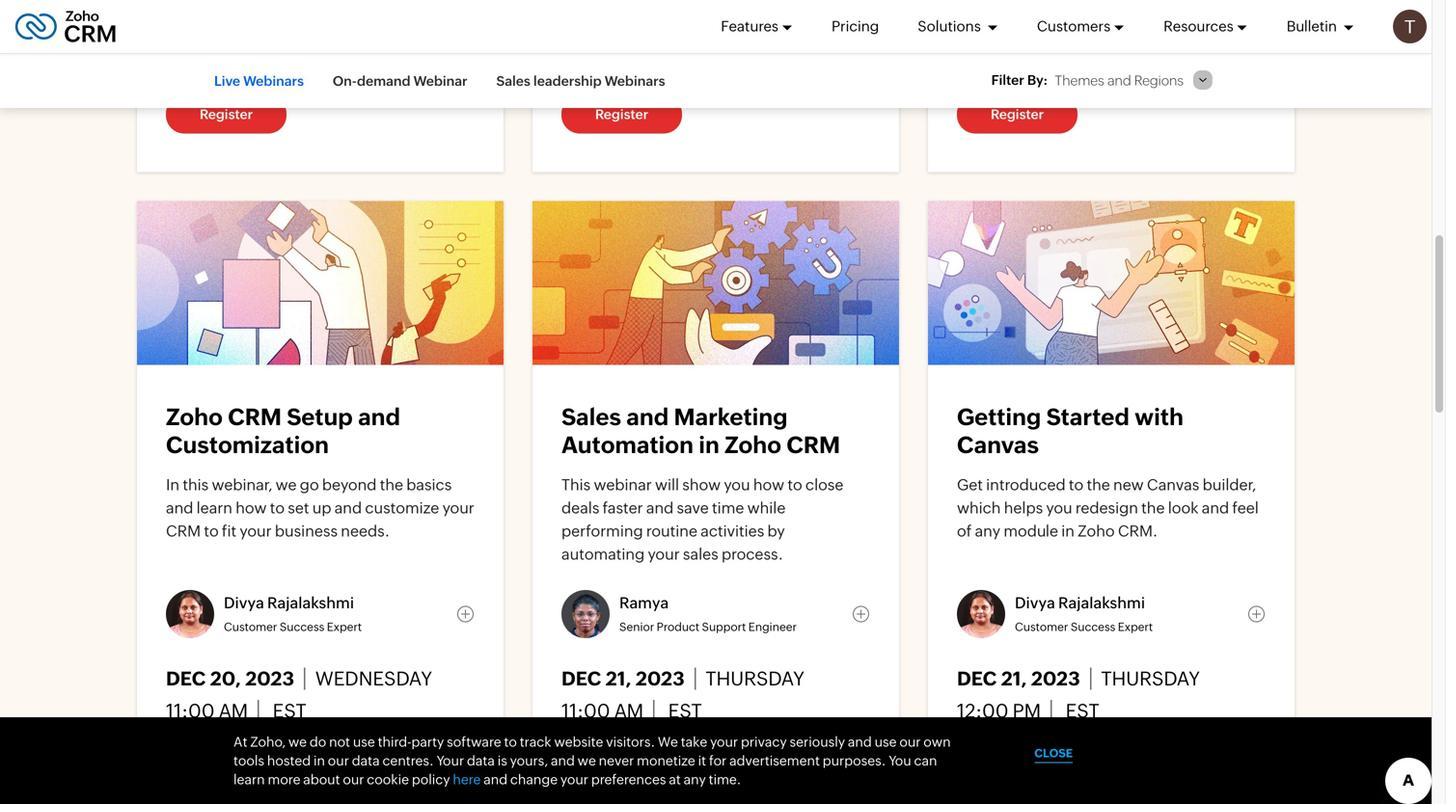 Task type: vqa. For each thing, say whether or not it's contained in the screenshot.
bottommost 'to'
no



Task type: locate. For each thing, give the bounding box(es) containing it.
1 horizontal spatial webinars
[[605, 73, 665, 89]]

0 horizontal spatial expert
[[327, 621, 362, 634]]

0 vertical spatial our
[[900, 735, 921, 750]]

est up take
[[664, 701, 702, 723]]

zoho inside get introduced to the new canvas builder, which helps you redesign the look and feel of any module in zoho crm.
[[1078, 523, 1115, 540]]

1 horizontal spatial sales
[[562, 404, 621, 431]]

seriously
[[790, 735, 845, 750]]

sales inside sales and marketing automation in zoho crm
[[562, 404, 621, 431]]

0 horizontal spatial you
[[724, 476, 750, 494]]

dec for canvas
[[957, 668, 997, 691]]

our right about
[[343, 772, 364, 788]]

sales for sales and marketing automation in zoho crm
[[562, 404, 621, 431]]

1 horizontal spatial customer
[[1015, 621, 1069, 634]]

0 vertical spatial you
[[724, 476, 750, 494]]

1 horizontal spatial canvas
[[1147, 476, 1200, 494]]

0 horizontal spatial 20,
[[210, 668, 241, 691]]

1 horizontal spatial dec 20, 2023
[[957, 14, 1086, 36]]

21, for automation
[[606, 668, 632, 691]]

1 horizontal spatial close
[[1035, 747, 1073, 760]]

zoho,
[[250, 735, 286, 750]]

12:00 pm
[[957, 701, 1041, 723]]

dec 20, 2023 up the "at"
[[166, 668, 295, 691]]

in this webinar, we go beyond the basics and learn how to set up and customize your crm to fit your business needs.
[[166, 476, 475, 540]]

2 rajalakshmi from the left
[[1059, 595, 1146, 612]]

show
[[683, 476, 721, 494]]

zoho crm logo image
[[14, 5, 117, 48]]

and down beyond
[[335, 499, 362, 517]]

2 horizontal spatial zoho
[[1078, 523, 1115, 540]]

0 vertical spatial any
[[975, 523, 1001, 540]]

leadership
[[534, 73, 602, 89]]

learn down tools
[[234, 772, 265, 788]]

in down marketing
[[699, 432, 720, 459]]

1 horizontal spatial you
[[1046, 499, 1073, 517]]

go
[[300, 476, 319, 494]]

1 data from the left
[[352, 754, 380, 769]]

1 vertical spatial zoho
[[725, 432, 782, 459]]

2 vertical spatial crm
[[166, 523, 201, 540]]

2 horizontal spatial in
[[1062, 523, 1075, 540]]

est up zoho, on the left bottom of page
[[269, 701, 307, 723]]

zoho down redesign
[[1078, 523, 1115, 540]]

register down filter
[[991, 107, 1044, 122]]

0 horizontal spatial any
[[684, 772, 706, 788]]

1 horizontal spatial wednesday
[[1107, 14, 1224, 36]]

rajalakshmi down business
[[267, 595, 354, 612]]

1 horizontal spatial thursday
[[1101, 668, 1200, 691]]

privacy
[[741, 735, 787, 750]]

0 horizontal spatial wednesday
[[315, 668, 432, 691]]

2 dec 21, 2023 from the left
[[957, 668, 1081, 691]]

use right not
[[353, 735, 375, 750]]

learn inside at zoho, we do not use third-party software to track website visitors. we take your privacy seriously and use our own tools hosted in our data centres. your data is yours, and we never monetize it for advertisement purposes. you can learn more about our cookie policy
[[234, 772, 265, 788]]

in right module
[[1062, 523, 1075, 540]]

dec 20, 2023 for 08:00
[[957, 14, 1086, 36]]

0 horizontal spatial close
[[806, 476, 844, 494]]

1 horizontal spatial rajalakshmi
[[1059, 595, 1146, 612]]

dec for and
[[166, 668, 206, 691]]

any inside get introduced to the new canvas builder, which helps you redesign the look and feel of any module in zoho crm.
[[975, 523, 1001, 540]]

11:00 am
[[166, 46, 248, 68], [166, 701, 248, 723], [562, 701, 644, 723]]

resources
[[1164, 18, 1234, 35]]

est right pm
[[1062, 701, 1100, 723]]

fit
[[222, 523, 237, 540]]

0 vertical spatial dec 20, 2023
[[957, 14, 1086, 36]]

1 customer from the left
[[224, 621, 277, 634]]

and right setup
[[358, 404, 401, 431]]

1 horizontal spatial learn
[[234, 772, 265, 788]]

and
[[1108, 73, 1132, 88], [358, 404, 401, 431], [626, 404, 669, 431], [166, 499, 193, 517], [335, 499, 362, 517], [646, 499, 674, 517], [1202, 499, 1230, 517], [848, 735, 872, 750], [551, 754, 575, 769], [484, 772, 508, 788]]

expert
[[327, 621, 362, 634], [1118, 621, 1153, 634]]

1 horizontal spatial success
[[1071, 621, 1116, 634]]

0 horizontal spatial in
[[314, 754, 325, 769]]

1 thursday from the left
[[706, 668, 805, 691]]

ramya
[[620, 595, 669, 612]]

any right at
[[684, 772, 706, 788]]

success
[[280, 621, 325, 634], [1071, 621, 1116, 634]]

1 vertical spatial 20,
[[210, 668, 241, 691]]

at
[[234, 735, 248, 750]]

0 horizontal spatial learn
[[197, 499, 233, 517]]

divya for zoho crm setup and customization
[[224, 595, 264, 612]]

product
[[657, 621, 700, 634]]

0 horizontal spatial divya rajalakshmi customer success expert
[[224, 595, 362, 634]]

your down routine
[[648, 546, 680, 564]]

your inside this webinar will show you how to close deals faster and save time while performing routine activities by automating your sales process.
[[648, 546, 680, 564]]

register link down the "at"
[[166, 750, 287, 788]]

0 vertical spatial crm
[[228, 404, 282, 431]]

register down sales leadership webinars link at the left of the page
[[595, 107, 649, 122]]

in inside at zoho, we do not use third-party software to track website visitors. we take your privacy seriously and use our own tools hosted in our data centres. your data is yours, and we never monetize it for advertisement purposes. you can learn more about our cookie policy
[[314, 754, 325, 769]]

2023 up zoho, on the left bottom of page
[[245, 668, 295, 691]]

1 vertical spatial dec 20, 2023
[[166, 668, 295, 691]]

success for and
[[280, 621, 325, 634]]

data down the software
[[467, 754, 495, 769]]

tools
[[234, 754, 264, 769]]

divya down module
[[1015, 595, 1056, 612]]

2 vertical spatial zoho
[[1078, 523, 1115, 540]]

sales up automation
[[562, 404, 621, 431]]

am up visitors.
[[614, 701, 644, 723]]

you inside get introduced to the new canvas builder, which helps you redesign the look and feel of any module in zoho crm.
[[1046, 499, 1073, 517]]

1 horizontal spatial crm
[[228, 404, 282, 431]]

wednesday for 08:00 am
[[1107, 14, 1224, 36]]

look
[[1168, 499, 1199, 517]]

1 rajalakshmi from the left
[[267, 595, 354, 612]]

11:00 am up website
[[562, 701, 644, 723]]

up
[[312, 499, 331, 517]]

wednesday up regions
[[1107, 14, 1224, 36]]

2 divya rajalakshmi customer success expert from the left
[[1015, 595, 1153, 634]]

register for 'register' link below live
[[200, 107, 253, 122]]

0 horizontal spatial dec 20, 2023
[[166, 668, 295, 691]]

dec 21, 2023 down senior on the left
[[562, 668, 685, 691]]

2 vertical spatial in
[[314, 754, 325, 769]]

you right helps
[[1046, 499, 1073, 517]]

1 vertical spatial you
[[1046, 499, 1073, 517]]

2 success from the left
[[1071, 621, 1116, 634]]

1 vertical spatial learn
[[234, 772, 265, 788]]

0 vertical spatial zoho
[[166, 404, 223, 431]]

crm left fit
[[166, 523, 201, 540]]

beyond
[[322, 476, 377, 494]]

20, up the 08:00 am
[[1001, 14, 1032, 36]]

solutions
[[918, 18, 984, 35]]

you
[[724, 476, 750, 494], [1046, 499, 1073, 517]]

hosted
[[267, 754, 311, 769]]

0 horizontal spatial rajalakshmi
[[267, 595, 354, 612]]

cookie
[[367, 772, 409, 788]]

webinars right live
[[243, 73, 304, 89]]

customize
[[365, 499, 439, 517]]

we down website
[[578, 754, 596, 769]]

2 expert from the left
[[1118, 621, 1153, 634]]

1 21, from the left
[[606, 668, 632, 691]]

register link down live
[[166, 96, 287, 134]]

am up live
[[219, 46, 248, 68]]

1 vertical spatial canvas
[[1147, 476, 1200, 494]]

customer for getting started with canvas
[[1015, 621, 1069, 634]]

our down not
[[328, 754, 349, 769]]

third-
[[378, 735, 412, 750]]

your up the for
[[710, 735, 738, 750]]

2 divya from the left
[[1015, 595, 1056, 612]]

divya rajalakshmi customer success expert for canvas
[[1015, 595, 1153, 634]]

your right fit
[[240, 523, 272, 540]]

1 horizontal spatial data
[[467, 754, 495, 769]]

learn up fit
[[197, 499, 233, 517]]

register down live
[[200, 107, 253, 122]]

1 horizontal spatial how
[[754, 476, 785, 494]]

11:00 am up the "at"
[[166, 701, 248, 723]]

0 vertical spatial canvas
[[957, 432, 1039, 459]]

the up customize at left
[[380, 476, 403, 494]]

use up you
[[875, 735, 897, 750]]

2023 for sales and marketing automation in zoho crm
[[636, 668, 685, 691]]

we left do
[[288, 735, 307, 750]]

20,
[[1001, 14, 1032, 36], [210, 668, 241, 691]]

in down do
[[314, 754, 325, 769]]

at
[[669, 772, 681, 788]]

how down webinar, on the left bottom of the page
[[236, 499, 267, 517]]

how inside this webinar will show you how to close deals faster and save time while performing routine activities by automating your sales process.
[[754, 476, 785, 494]]

wednesday up third-
[[315, 668, 432, 691]]

you up time
[[724, 476, 750, 494]]

dec 21, 2023 up pm
[[957, 668, 1081, 691]]

0 vertical spatial sales
[[497, 73, 531, 89]]

0 horizontal spatial canvas
[[957, 432, 1039, 459]]

webinars down 11:30 am
[[605, 73, 665, 89]]

rajalakshmi down crm.
[[1059, 595, 1146, 612]]

crm
[[228, 404, 282, 431], [787, 432, 841, 459], [166, 523, 201, 540]]

dec 21, 2023 for automation
[[562, 668, 685, 691]]

webinar
[[414, 73, 468, 89]]

dec
[[957, 14, 997, 36], [166, 668, 206, 691], [562, 668, 602, 691], [957, 668, 997, 691]]

and inside sales and marketing automation in zoho crm
[[626, 404, 669, 431]]

est right 11:30 am
[[663, 46, 700, 68]]

in inside sales and marketing automation in zoho crm
[[699, 432, 720, 459]]

automation
[[562, 432, 694, 459]]

dec for automation
[[562, 668, 602, 691]]

0 horizontal spatial zoho
[[166, 404, 223, 431]]

canvas up look
[[1147, 476, 1200, 494]]

we
[[276, 476, 297, 494], [288, 735, 307, 750], [578, 754, 596, 769]]

2023 down product
[[636, 668, 685, 691]]

started
[[1047, 404, 1130, 431]]

getting
[[957, 404, 1042, 431]]

1 vertical spatial crm
[[787, 432, 841, 459]]

how up while
[[754, 476, 785, 494]]

1 horizontal spatial divya
[[1015, 595, 1056, 612]]

2023 up themes
[[1037, 14, 1086, 36]]

0 horizontal spatial data
[[352, 754, 380, 769]]

2 thursday from the left
[[1101, 668, 1200, 691]]

0 vertical spatial how
[[754, 476, 785, 494]]

2 vertical spatial our
[[343, 772, 364, 788]]

zoho crm setup and customization image
[[137, 201, 504, 365]]

1 horizontal spatial expert
[[1118, 621, 1153, 634]]

and down website
[[551, 754, 575, 769]]

the up redesign
[[1087, 476, 1110, 494]]

data
[[352, 754, 380, 769], [467, 754, 495, 769]]

1 horizontal spatial dec 21, 2023
[[957, 668, 1081, 691]]

21,
[[606, 668, 632, 691], [1001, 668, 1027, 691]]

to inside at zoho, we do not use third-party software to track website visitors. we take your privacy seriously and use our own tools hosted in our data centres. your data is yours, and we never monetize it for advertisement purposes. you can learn more about our cookie policy
[[504, 735, 517, 750]]

sales left leadership
[[497, 73, 531, 89]]

1 horizontal spatial any
[[975, 523, 1001, 540]]

0 vertical spatial in
[[699, 432, 720, 459]]

your
[[443, 499, 475, 517], [240, 523, 272, 540], [648, 546, 680, 564], [710, 735, 738, 750], [561, 772, 589, 788]]

1 horizontal spatial divya rajalakshmi customer success expert
[[1015, 595, 1153, 634]]

crm.
[[1118, 523, 1158, 540]]

customer for zoho crm setup and customization
[[224, 621, 277, 634]]

setup
[[287, 404, 353, 431]]

0 horizontal spatial crm
[[166, 523, 201, 540]]

support
[[702, 621, 746, 634]]

21, up pm
[[1001, 668, 1027, 691]]

0 horizontal spatial dec 21, 2023
[[562, 668, 685, 691]]

est
[[269, 46, 307, 68], [663, 46, 700, 68], [1069, 46, 1107, 68], [269, 701, 307, 723], [664, 701, 702, 723], [1062, 701, 1100, 723]]

zoho inside sales and marketing automation in zoho crm
[[725, 432, 782, 459]]

crm up customization in the bottom left of the page
[[228, 404, 282, 431]]

basics
[[406, 476, 452, 494]]

own
[[924, 735, 951, 750]]

live webinars link
[[200, 70, 318, 94]]

0 vertical spatial 20,
[[1001, 14, 1032, 36]]

11:00 for zoho crm setup and customization
[[166, 701, 215, 723]]

your inside at zoho, we do not use third-party software to track website visitors. we take your privacy seriously and use our own tools hosted in our data centres. your data is yours, and we never monetize it for advertisement purposes. you can learn more about our cookie policy
[[710, 735, 738, 750]]

sales
[[683, 546, 719, 564]]

0 horizontal spatial webinars
[[243, 73, 304, 89]]

dec 20, 2023 for 11:00
[[166, 668, 295, 691]]

1 vertical spatial sales
[[562, 404, 621, 431]]

0 vertical spatial we
[[276, 476, 297, 494]]

our
[[900, 735, 921, 750], [328, 754, 349, 769], [343, 772, 364, 788]]

1 vertical spatial wednesday
[[315, 668, 432, 691]]

dec 20, 2023 up the 08:00 am
[[957, 14, 1086, 36]]

0 vertical spatial wednesday
[[1107, 14, 1224, 36]]

11:00
[[166, 46, 215, 68], [166, 701, 215, 723], [562, 701, 610, 723]]

at zoho, we do not use third-party software to track website visitors. we take your privacy seriously and use our own tools hosted in our data centres. your data is yours, and we never monetize it for advertisement purposes. you can learn more about our cookie policy
[[234, 735, 951, 788]]

zoho inside zoho crm setup and customization
[[166, 404, 223, 431]]

2 21, from the left
[[1001, 668, 1027, 691]]

time.
[[709, 772, 741, 788]]

any right of
[[975, 523, 1001, 540]]

1 vertical spatial in
[[1062, 523, 1075, 540]]

20, up the "at"
[[210, 668, 241, 691]]

bulletin
[[1287, 18, 1340, 35]]

register down pm
[[991, 761, 1044, 777]]

2023 for getting started with canvas
[[1031, 668, 1081, 691]]

the up crm.
[[1142, 499, 1165, 517]]

to
[[788, 476, 803, 494], [1069, 476, 1084, 494], [270, 499, 285, 517], [204, 523, 219, 540], [504, 735, 517, 750]]

1 horizontal spatial in
[[699, 432, 720, 459]]

in inside get introduced to the new canvas builder, which helps you redesign the look and feel of any module in zoho crm.
[[1062, 523, 1075, 540]]

11:00 am for zoho crm setup and customization
[[166, 701, 248, 723]]

1 vertical spatial close
[[1035, 747, 1073, 760]]

register
[[200, 107, 253, 122], [595, 107, 649, 122], [991, 107, 1044, 122], [200, 761, 253, 777], [595, 761, 649, 777], [991, 761, 1044, 777]]

0 horizontal spatial 21,
[[606, 668, 632, 691]]

1 horizontal spatial 20,
[[1001, 14, 1032, 36]]

in
[[166, 476, 180, 494]]

register down the "at"
[[200, 761, 253, 777]]

2 customer from the left
[[1015, 621, 1069, 634]]

data up cookie
[[352, 754, 380, 769]]

you inside this webinar will show you how to close deals faster and save time while performing routine activities by automating your sales process.
[[724, 476, 750, 494]]

2023 up pm
[[1031, 668, 1081, 691]]

1 horizontal spatial zoho
[[725, 432, 782, 459]]

0 horizontal spatial how
[[236, 499, 267, 517]]

zoho
[[166, 404, 223, 431], [725, 432, 782, 459], [1078, 523, 1115, 540]]

pricing link
[[832, 0, 879, 53]]

and up automation
[[626, 404, 669, 431]]

1 divya rajalakshmi customer success expert from the left
[[224, 595, 362, 634]]

live webinars
[[214, 73, 304, 89]]

learn
[[197, 499, 233, 517], [234, 772, 265, 788]]

close inside this webinar will show you how to close deals faster and save time while performing routine activities by automating your sales process.
[[806, 476, 844, 494]]

we left go at the bottom of the page
[[276, 476, 297, 494]]

1 vertical spatial how
[[236, 499, 267, 517]]

0 vertical spatial learn
[[197, 499, 233, 517]]

webinar,
[[212, 476, 273, 494]]

0 horizontal spatial customer
[[224, 621, 277, 634]]

divya down fit
[[224, 595, 264, 612]]

crm inside in this webinar, we go beyond the basics and learn how to set up and customize your crm to fit your business needs.
[[166, 523, 201, 540]]

1 expert from the left
[[327, 621, 362, 634]]

we inside in this webinar, we go beyond the basics and learn how to set up and customize your crm to fit your business needs.
[[276, 476, 297, 494]]

0 vertical spatial close
[[806, 476, 844, 494]]

1 horizontal spatial 21,
[[1001, 668, 1027, 691]]

register for 'register' link below sales leadership webinars link at the left of the page
[[595, 107, 649, 122]]

canvas down 'getting'
[[957, 432, 1039, 459]]

features
[[721, 18, 779, 35]]

pricing
[[832, 18, 879, 35]]

sales for sales leadership webinars
[[497, 73, 531, 89]]

2 horizontal spatial crm
[[787, 432, 841, 459]]

engineer
[[749, 621, 797, 634]]

here link
[[453, 772, 481, 788]]

1 horizontal spatial use
[[875, 735, 897, 750]]

and down will
[[646, 499, 674, 517]]

zoho up customization in the bottom left of the page
[[166, 404, 223, 431]]

advertisement
[[730, 754, 820, 769]]

zoho down marketing
[[725, 432, 782, 459]]

0 horizontal spatial divya
[[224, 595, 264, 612]]

1 dec 21, 2023 from the left
[[562, 668, 685, 691]]

1 success from the left
[[280, 621, 325, 634]]

0 horizontal spatial the
[[380, 476, 403, 494]]

and inside this webinar will show you how to close deals faster and save time while performing routine activities by automating your sales process.
[[646, 499, 674, 517]]

automating
[[562, 546, 645, 564]]

am up the "at"
[[219, 701, 248, 723]]

21, down senior on the left
[[606, 668, 632, 691]]

sales inside sales leadership webinars link
[[497, 73, 531, 89]]

0 horizontal spatial sales
[[497, 73, 531, 89]]

0 horizontal spatial success
[[280, 621, 325, 634]]

crm down marketing
[[787, 432, 841, 459]]

0 horizontal spatial use
[[353, 735, 375, 750]]

2023
[[1037, 14, 1086, 36], [245, 668, 295, 691], [636, 668, 685, 691], [1031, 668, 1081, 691]]

learn inside in this webinar, we go beyond the basics and learn how to set up and customize your crm to fit your business needs.
[[197, 499, 233, 517]]

0 horizontal spatial thursday
[[706, 668, 805, 691]]

1 divya from the left
[[224, 595, 264, 612]]

we
[[658, 735, 678, 750]]

2 horizontal spatial the
[[1142, 499, 1165, 517]]

register down visitors.
[[595, 761, 649, 777]]

and left regions
[[1108, 73, 1132, 88]]

our up you
[[900, 735, 921, 750]]

and down builder,
[[1202, 499, 1230, 517]]

thursday
[[706, 668, 805, 691], [1101, 668, 1200, 691]]



Task type: describe. For each thing, give the bounding box(es) containing it.
redesign
[[1076, 499, 1139, 517]]

wednesday for 11:00 am
[[315, 668, 432, 691]]

thursday for getting started with canvas
[[1101, 668, 1200, 691]]

1 vertical spatial we
[[288, 735, 307, 750]]

new
[[1114, 476, 1144, 494]]

feel
[[1233, 499, 1259, 517]]

website
[[554, 735, 604, 750]]

policy
[[412, 772, 450, 788]]

08:00 am
[[957, 46, 1049, 68]]

time
[[712, 499, 744, 517]]

change
[[510, 772, 558, 788]]

routine
[[646, 523, 698, 540]]

this webinar will show you how to close deals faster and save time while performing routine activities by automating your sales process.
[[562, 476, 844, 564]]

expert for getting started with canvas
[[1118, 621, 1153, 634]]

needs.
[[341, 523, 390, 540]]

features link
[[721, 0, 793, 53]]

20, for 11:00
[[210, 668, 241, 691]]

bulletin link
[[1287, 0, 1355, 53]]

centres.
[[383, 754, 434, 769]]

rajalakshmi for getting started with canvas
[[1059, 595, 1146, 612]]

take
[[681, 735, 708, 750]]

sales and marketing automation in zoho crm image
[[533, 201, 899, 365]]

terry turtle image
[[1393, 10, 1427, 43]]

set
[[288, 499, 309, 517]]

2 use from the left
[[875, 735, 897, 750]]

process.
[[722, 546, 783, 564]]

with
[[1135, 404, 1184, 431]]

how inside in this webinar, we go beyond the basics and learn how to set up and customize your crm to fit your business needs.
[[236, 499, 267, 517]]

11:30
[[562, 46, 609, 68]]

this
[[183, 476, 209, 494]]

register link down visitors.
[[562, 750, 682, 788]]

sales leadership webinars
[[497, 73, 665, 89]]

on-demand webinar link
[[318, 70, 482, 94]]

thursday for sales and marketing automation in zoho crm
[[706, 668, 805, 691]]

helps
[[1004, 499, 1043, 517]]

success for canvas
[[1071, 621, 1116, 634]]

and down is
[[484, 772, 508, 788]]

faster
[[603, 499, 643, 517]]

sales leadership webinars link
[[482, 70, 680, 94]]

is
[[498, 754, 507, 769]]

1 use from the left
[[353, 735, 375, 750]]

here and change your preferences at any time.
[[453, 772, 741, 788]]

am up by: at the right of the page
[[1019, 46, 1049, 68]]

customers
[[1037, 18, 1111, 35]]

am right 11:30
[[612, 46, 642, 68]]

regions
[[1135, 73, 1184, 88]]

on-demand webinar
[[333, 73, 468, 89]]

introduced
[[986, 476, 1066, 494]]

1 webinars from the left
[[243, 73, 304, 89]]

11:30 am
[[562, 46, 642, 68]]

solutions link
[[918, 0, 999, 53]]

software
[[447, 735, 501, 750]]

rajalakshmi for zoho crm setup and customization
[[267, 595, 354, 612]]

resources link
[[1164, 0, 1248, 53]]

on-
[[333, 73, 357, 89]]

and inside zoho crm setup and customization
[[358, 404, 401, 431]]

more
[[268, 772, 301, 788]]

will
[[655, 476, 679, 494]]

20, for 08:00
[[1001, 14, 1032, 36]]

11:00 am for sales and marketing automation in zoho crm
[[562, 701, 644, 723]]

builder,
[[1203, 476, 1257, 494]]

expert for zoho crm setup and customization
[[327, 621, 362, 634]]

est up filter by: themes and regions
[[1069, 46, 1107, 68]]

your down website
[[561, 772, 589, 788]]

12:00
[[957, 701, 1009, 723]]

2 webinars from the left
[[605, 73, 665, 89]]

crm inside zoho crm setup and customization
[[228, 404, 282, 431]]

divya for getting started with canvas
[[1015, 595, 1056, 612]]

divya rajalakshmi customer success expert for and
[[224, 595, 362, 634]]

performing
[[562, 523, 643, 540]]

for
[[709, 754, 727, 769]]

by
[[768, 523, 785, 540]]

and inside filter by: themes and regions
[[1108, 73, 1132, 88]]

track
[[520, 735, 552, 750]]

customization
[[166, 432, 329, 459]]

11:00 for sales and marketing automation in zoho crm
[[562, 701, 610, 723]]

to inside this webinar will show you how to close deals faster and save time while performing routine activities by automating your sales process.
[[788, 476, 803, 494]]

save
[[677, 499, 709, 517]]

while
[[747, 499, 786, 517]]

register for 'register' link under filter
[[991, 107, 1044, 122]]

and inside get introduced to the new canvas builder, which helps you redesign the look and feel of any module in zoho crm.
[[1202, 499, 1230, 517]]

register link down sales leadership webinars link at the left of the page
[[562, 96, 682, 134]]

preferences
[[591, 772, 666, 788]]

est up live webinars
[[269, 46, 307, 68]]

this
[[562, 476, 591, 494]]

and down in
[[166, 499, 193, 517]]

get
[[957, 476, 983, 494]]

2 data from the left
[[467, 754, 495, 769]]

21, for canvas
[[1001, 668, 1027, 691]]

business
[[275, 523, 338, 540]]

monetize
[[637, 754, 696, 769]]

crm inside sales and marketing automation in zoho crm
[[787, 432, 841, 459]]

11:00 am up live
[[166, 46, 248, 68]]

filter by: themes and regions
[[992, 72, 1184, 88]]

1 horizontal spatial the
[[1087, 476, 1110, 494]]

live
[[214, 73, 240, 89]]

ramya senior product support engineer
[[620, 595, 797, 634]]

not
[[329, 735, 350, 750]]

purposes.
[[823, 754, 886, 769]]

your down basics
[[443, 499, 475, 517]]

module
[[1004, 523, 1059, 540]]

2023 for zoho crm setup and customization
[[245, 668, 295, 691]]

getting started with canvas image
[[928, 201, 1295, 365]]

webinar
[[594, 476, 652, 494]]

themes
[[1055, 73, 1105, 88]]

deals
[[562, 499, 600, 517]]

the inside in this webinar, we go beyond the basics and learn how to set up and customize your crm to fit your business needs.
[[380, 476, 403, 494]]

08:00
[[957, 46, 1015, 68]]

marketing
[[674, 404, 788, 431]]

register for 'register' link underneath pm
[[991, 761, 1044, 777]]

1 vertical spatial our
[[328, 754, 349, 769]]

dec 21, 2023 for canvas
[[957, 668, 1081, 691]]

to inside get introduced to the new canvas builder, which helps you redesign the look and feel of any module in zoho crm.
[[1069, 476, 1084, 494]]

get introduced to the new canvas builder, which helps you redesign the look and feel of any module in zoho crm.
[[957, 476, 1259, 540]]

activities
[[701, 523, 765, 540]]

of
[[957, 523, 972, 540]]

2 vertical spatial we
[[578, 754, 596, 769]]

register for 'register' link under visitors.
[[595, 761, 649, 777]]

register link down pm
[[957, 750, 1078, 788]]

sales and marketing automation in zoho crm
[[562, 404, 841, 459]]

canvas inside get introduced to the new canvas builder, which helps you redesign the look and feel of any module in zoho crm.
[[1147, 476, 1200, 494]]

filter
[[992, 72, 1025, 88]]

it
[[698, 754, 706, 769]]

register for 'register' link under the "at"
[[200, 761, 253, 777]]

here
[[453, 772, 481, 788]]

register link down filter
[[957, 96, 1078, 134]]

and up purposes.
[[848, 735, 872, 750]]

1 vertical spatial any
[[684, 772, 706, 788]]

demand
[[357, 73, 411, 89]]

canvas inside getting started with canvas
[[957, 432, 1039, 459]]



